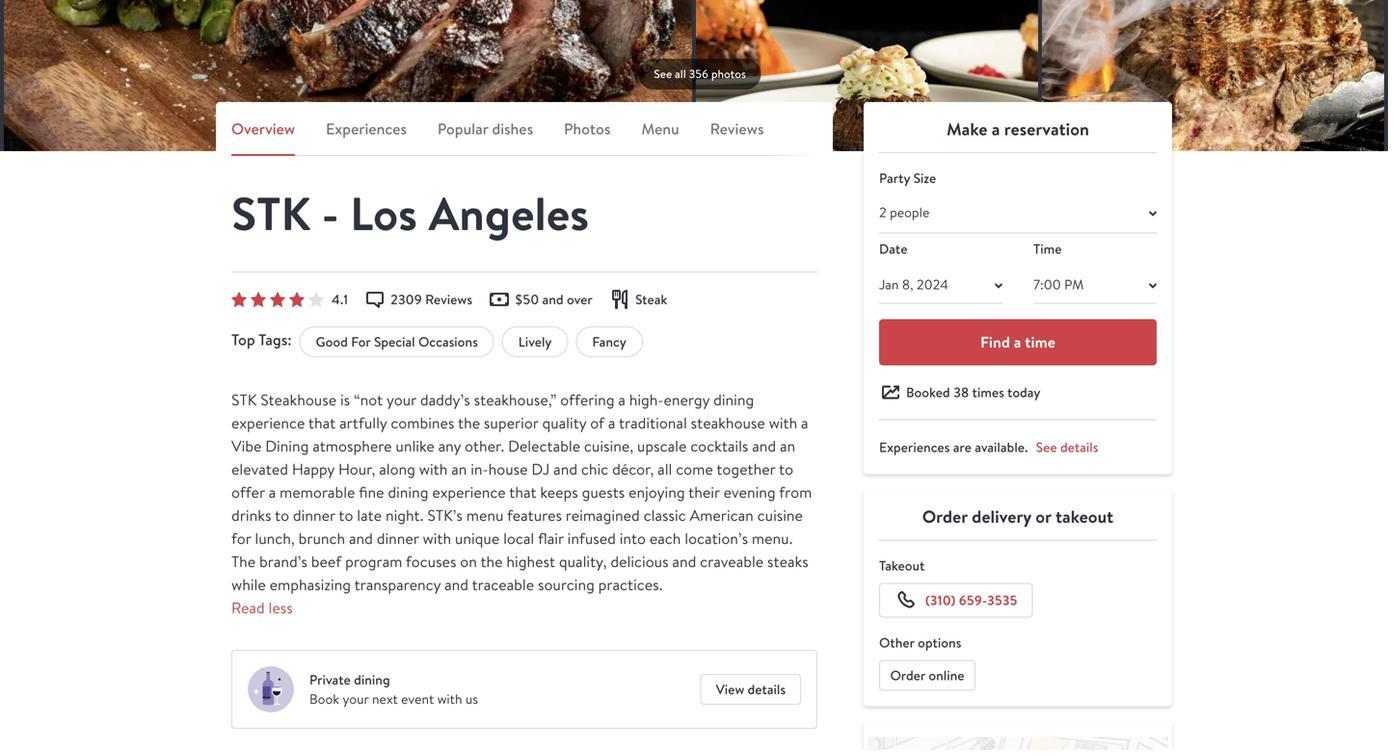Task type: describe. For each thing, give the bounding box(es) containing it.
photos
[[564, 119, 610, 139]]

people
[[890, 203, 930, 221]]

4.1
[[332, 291, 348, 309]]

times
[[972, 384, 1004, 402]]

stk for stk steakhouse is "not your daddy's steakhouse," offering a high-energy dining experience that artfully combines the superior quality of a traditional steakhouse with a vibe dining atmosphere unlike any other. delectable cuisine, upscale cocktails and an elevated happy hour, along with an in-house dj and chic décor, all come together to offer a memorable fine dining experience that keeps guests enjoying their evening from drinks to dinner to late night. stk's menu features reimagined classic american cuisine for lunch, brunch and dinner with unique local flair infused into each location's menu. the brand's beef program focuses on the highest quality, delicious and craveable steaks while emphasizing transparency and traceable sourcing practices. read less
[[231, 390, 257, 410]]

traceable
[[472, 575, 534, 595]]

stk steakhouse is "not your daddy's steakhouse," offering a high-energy dining experience that artfully combines the superior quality of a traditional steakhouse with a vibe dining atmosphere unlike any other. delectable cuisine, upscale cocktails and an elevated happy hour, along with an in-house dj and chic décor, all come together to offer a memorable fine dining experience that keeps guests enjoying their evening from drinks to dinner to late night. stk's menu features reimagined classic american cuisine for lunch, brunch and dinner with unique local flair infused into each location's menu. the brand's beef program focuses on the highest quality, delicious and craveable steaks while emphasizing transparency and traceable sourcing practices. read less
[[231, 390, 812, 618]]

high-
[[629, 390, 664, 410]]

booked
[[906, 384, 950, 402]]

party size
[[879, 169, 936, 187]]

2 horizontal spatial to
[[779, 459, 793, 480]]

time
[[1033, 240, 1062, 258]]

with up focuses
[[423, 529, 451, 549]]

any
[[438, 436, 461, 456]]

good for special occasions
[[316, 333, 478, 351]]

view
[[716, 681, 744, 699]]

program
[[345, 552, 402, 572]]

356
[[689, 66, 709, 82]]

size
[[913, 169, 936, 187]]

their
[[688, 482, 720, 503]]

in-
[[471, 459, 488, 480]]

see details button
[[1028, 436, 1106, 459]]

memorable
[[280, 482, 355, 503]]

reimagined
[[566, 506, 640, 526]]

available.
[[975, 439, 1028, 457]]

lively
[[518, 333, 552, 351]]

stk - los angeles
[[231, 182, 589, 245]]

your inside stk steakhouse is "not your daddy's steakhouse," offering a high-energy dining experience that artfully combines the superior quality of a traditional steakhouse with a vibe dining atmosphere unlike any other. delectable cuisine, upscale cocktails and an elevated happy hour, along with an in-house dj and chic décor, all come together to offer a memorable fine dining experience that keeps guests enjoying their evening from drinks to dinner to late night. stk's menu features reimagined classic american cuisine for lunch, brunch and dinner with unique local flair infused into each location's menu. the brand's beef program focuses on the highest quality, delicious and craveable steaks while emphasizing transparency and traceable sourcing practices. read less
[[387, 390, 416, 410]]

(310) 659-3535
[[925, 592, 1017, 610]]

american
[[690, 506, 754, 526]]

top tags:
[[231, 330, 292, 350]]

menu
[[466, 506, 504, 526]]

1 horizontal spatial that
[[509, 482, 536, 503]]

other.
[[465, 436, 504, 456]]

delectable
[[508, 436, 580, 456]]

emphasizing
[[270, 575, 351, 595]]

fancy
[[592, 333, 626, 351]]

0 vertical spatial dining
[[713, 390, 754, 410]]

$50
[[515, 291, 539, 309]]

hour,
[[338, 459, 375, 480]]

guests
[[582, 482, 625, 503]]

a right of
[[608, 413, 615, 433]]

order for order online
[[890, 667, 925, 685]]

dining inside private dining book your next event with us
[[354, 671, 390, 690]]

atmosphere
[[312, 436, 392, 456]]

for inside good for special occasions link
[[351, 333, 371, 351]]

takeout
[[1056, 505, 1114, 529]]

2024
[[917, 276, 948, 294]]

craveable
[[700, 552, 764, 572]]

2
[[879, 203, 887, 221]]

private dining image
[[248, 667, 294, 713]]

enjoying
[[629, 482, 685, 503]]

your inside private dining book your next event with us
[[343, 691, 369, 708]]

come
[[676, 459, 713, 480]]

steakhouse
[[260, 390, 337, 410]]

cocktails
[[690, 436, 748, 456]]

experiences for experiences
[[326, 119, 407, 139]]

good
[[316, 333, 348, 351]]

0 vertical spatial the
[[458, 413, 480, 433]]

stk's
[[427, 506, 463, 526]]

read less button
[[231, 598, 293, 618]]

options
[[918, 634, 961, 653]]

a right offer
[[269, 482, 276, 503]]

beef
[[311, 552, 341, 572]]

steak
[[635, 291, 667, 309]]

along
[[379, 459, 415, 480]]

0 horizontal spatial an
[[451, 459, 467, 480]]

make
[[947, 117, 988, 141]]

7:00
[[1033, 276, 1061, 293]]

offer
[[231, 482, 265, 503]]

us
[[465, 691, 478, 708]]

1 horizontal spatial dinner
[[377, 529, 419, 549]]

1 horizontal spatial see
[[1036, 439, 1057, 457]]

sourcing
[[538, 575, 595, 595]]

evening
[[724, 482, 776, 503]]

see all 356 photos
[[654, 66, 746, 82]]

make a reservation
[[947, 117, 1089, 141]]

0 vertical spatial dinner
[[293, 506, 335, 526]]

is
[[340, 390, 350, 410]]

the
[[231, 552, 256, 572]]

unique
[[455, 529, 500, 549]]

pm
[[1064, 276, 1084, 293]]

late
[[357, 506, 382, 526]]

online
[[929, 667, 964, 685]]

artfully
[[339, 413, 387, 433]]

good for special occasions link
[[299, 327, 494, 358]]

7:00 pm
[[1033, 276, 1084, 293]]

and down "each"
[[672, 552, 696, 572]]

38
[[953, 384, 969, 402]]

practices.
[[598, 575, 663, 595]]

with down any
[[419, 459, 448, 480]]

elevated
[[231, 459, 288, 480]]

0 vertical spatial that
[[308, 413, 336, 433]]

fancy link
[[576, 327, 643, 358]]

traditional
[[619, 413, 687, 433]]

"not
[[354, 390, 383, 410]]

focuses
[[406, 552, 456, 572]]

offering
[[560, 390, 615, 410]]

and down on
[[444, 575, 468, 595]]

stk for stk - los angeles
[[231, 182, 311, 245]]

other options
[[879, 634, 961, 653]]



Task type: locate. For each thing, give the bounding box(es) containing it.
superior
[[484, 413, 538, 433]]

1 horizontal spatial to
[[339, 506, 353, 526]]

with left us
[[437, 691, 462, 708]]

an left in-
[[451, 459, 467, 480]]

over
[[567, 291, 593, 309]]

2309
[[390, 291, 422, 309]]

0 horizontal spatial to
[[275, 506, 289, 526]]

infused
[[567, 529, 616, 549]]

dining up "next" at the bottom left
[[354, 671, 390, 690]]

event
[[401, 691, 434, 708]]

details right "view"
[[748, 681, 786, 699]]

time
[[1025, 332, 1055, 353]]

for
[[351, 333, 371, 351], [231, 529, 251, 549]]

1 vertical spatial all
[[658, 459, 672, 480]]

1 vertical spatial details
[[748, 681, 786, 699]]

2 vertical spatial dining
[[354, 671, 390, 690]]

0 horizontal spatial reviews
[[425, 291, 472, 309]]

reviews up occasions
[[425, 291, 472, 309]]

a left the high-
[[618, 390, 625, 410]]

energy
[[664, 390, 710, 410]]

that up the features
[[509, 482, 536, 503]]

keeps
[[540, 482, 578, 503]]

0 horizontal spatial dinner
[[293, 506, 335, 526]]

0 vertical spatial see
[[654, 66, 672, 82]]

0 vertical spatial for
[[351, 333, 371, 351]]

1 vertical spatial for
[[231, 529, 251, 549]]

see right available.
[[1036, 439, 1057, 457]]

to
[[779, 459, 793, 480], [275, 506, 289, 526], [339, 506, 353, 526]]

1 vertical spatial dinner
[[377, 529, 419, 549]]

1 vertical spatial see
[[1036, 439, 1057, 457]]

experiences for experiences are available. see details
[[879, 439, 950, 457]]

occasions
[[418, 333, 478, 351]]

0 horizontal spatial that
[[308, 413, 336, 433]]

see inside button
[[654, 66, 672, 82]]

los
[[350, 182, 417, 245]]

with inside private dining book your next event with us
[[437, 691, 462, 708]]

dinner down night.
[[377, 529, 419, 549]]

0 vertical spatial all
[[675, 66, 686, 82]]

details up takeout
[[1060, 439, 1098, 457]]

1 horizontal spatial your
[[387, 390, 416, 410]]

experiences inside tab list
[[326, 119, 407, 139]]

0 horizontal spatial see
[[654, 66, 672, 82]]

and up together
[[752, 436, 776, 456]]

1 vertical spatial your
[[343, 691, 369, 708]]

read
[[231, 598, 265, 618]]

special
[[374, 333, 415, 351]]

dinner
[[293, 506, 335, 526], [377, 529, 419, 549]]

today
[[1007, 384, 1040, 402]]

find
[[980, 332, 1010, 353]]

private dining book your next event with us
[[309, 671, 478, 708]]

that down steakhouse on the bottom of page
[[308, 413, 336, 433]]

dishes
[[492, 119, 533, 139]]

reservation
[[1004, 117, 1089, 141]]

a right make
[[992, 117, 1000, 141]]

tab list containing overview
[[231, 118, 817, 156]]

-
[[322, 182, 339, 245]]

1 vertical spatial order
[[890, 667, 925, 685]]

dj
[[531, 459, 550, 480]]

dinner down memorable
[[293, 506, 335, 526]]

1 vertical spatial the
[[480, 552, 503, 572]]

dining up steakhouse
[[713, 390, 754, 410]]

private
[[309, 671, 351, 690]]

stk left "-"
[[231, 182, 311, 245]]

happy
[[292, 459, 335, 480]]

1 stk from the top
[[231, 182, 311, 245]]

with
[[769, 413, 797, 433], [419, 459, 448, 480], [423, 529, 451, 549], [437, 691, 462, 708]]

google map for stk - los angeles image
[[868, 738, 1168, 751]]

order for order delivery or takeout
[[922, 505, 968, 529]]

next
[[372, 691, 398, 708]]

4.1 stars image
[[231, 292, 324, 307]]

0 vertical spatial stk
[[231, 182, 311, 245]]

from
[[779, 482, 812, 503]]

a right find
[[1014, 332, 1021, 353]]

the up other.
[[458, 413, 480, 433]]

all inside button
[[675, 66, 686, 82]]

all down upscale
[[658, 459, 672, 480]]

0 horizontal spatial experience
[[231, 413, 305, 433]]

1 horizontal spatial for
[[351, 333, 371, 351]]

reviews inside tab list
[[710, 119, 764, 139]]

unlike
[[396, 436, 435, 456]]

an up from
[[780, 436, 795, 456]]

experience up dining
[[231, 413, 305, 433]]

1 vertical spatial reviews
[[425, 291, 472, 309]]

and
[[542, 291, 564, 309], [752, 436, 776, 456], [553, 459, 577, 480], [349, 529, 373, 549], [672, 552, 696, 572], [444, 575, 468, 595]]

stk inside stk steakhouse is "not your daddy's steakhouse," offering a high-energy dining experience that artfully combines the superior quality of a traditional steakhouse with a vibe dining atmosphere unlike any other. delectable cuisine, upscale cocktails and an elevated happy hour, along with an in-house dj and chic décor, all come together to offer a memorable fine dining experience that keeps guests enjoying their evening from drinks to dinner to late night. stk's menu features reimagined classic american cuisine for lunch, brunch and dinner with unique local flair infused into each location's menu. the brand's beef program focuses on the highest quality, delicious and craveable steaks while emphasizing transparency and traceable sourcing practices. read less
[[231, 390, 257, 410]]

transparency
[[354, 575, 441, 595]]

popular
[[438, 119, 488, 139]]

steakhouse
[[691, 413, 765, 433]]

steaks
[[767, 552, 809, 572]]

$50 and over
[[515, 291, 593, 309]]

to up lunch,
[[275, 506, 289, 526]]

a inside button
[[1014, 332, 1021, 353]]

1 vertical spatial experience
[[432, 482, 506, 503]]

view details
[[716, 681, 786, 699]]

experiences left are at the bottom
[[879, 439, 950, 457]]

reviews down photos
[[710, 119, 764, 139]]

0 vertical spatial your
[[387, 390, 416, 410]]

jan 8, 2024 button
[[864, 257, 1018, 313]]

to up from
[[779, 459, 793, 480]]

combines
[[391, 413, 454, 433]]

order down other
[[890, 667, 925, 685]]

house
[[488, 459, 528, 480]]

lunch,
[[255, 529, 295, 549]]

party
[[879, 169, 910, 187]]

overview
[[231, 119, 295, 139]]

1 vertical spatial stk
[[231, 390, 257, 410]]

see left 356
[[654, 66, 672, 82]]

all left 356
[[675, 66, 686, 82]]

0 vertical spatial order
[[922, 505, 968, 529]]

steakhouse,"
[[474, 390, 557, 410]]

order left delivery
[[922, 505, 968, 529]]

night.
[[386, 506, 424, 526]]

order inside "button"
[[890, 667, 925, 685]]

takeout
[[879, 557, 925, 575]]

0 horizontal spatial your
[[343, 691, 369, 708]]

1 vertical spatial dining
[[388, 482, 428, 503]]

1 vertical spatial that
[[509, 482, 536, 503]]

lively link
[[502, 327, 568, 358]]

jan 8, 2024
[[879, 276, 948, 294]]

for up the
[[231, 529, 251, 549]]

local
[[503, 529, 534, 549]]

1 horizontal spatial all
[[675, 66, 686, 82]]

with right steakhouse
[[769, 413, 797, 433]]

0 vertical spatial details
[[1060, 439, 1098, 457]]

the
[[458, 413, 480, 433], [480, 552, 503, 572]]

1 horizontal spatial reviews
[[710, 119, 764, 139]]

and right $50
[[542, 291, 564, 309]]

for right good
[[351, 333, 371, 351]]

your left "next" at the bottom left
[[343, 691, 369, 708]]

0 horizontal spatial experiences
[[326, 119, 407, 139]]

2 people
[[879, 203, 930, 221]]

location's
[[685, 529, 748, 549]]

experiences up los
[[326, 119, 407, 139]]

order online button
[[879, 661, 976, 692]]

0 vertical spatial experiences
[[326, 119, 407, 139]]

jan
[[879, 276, 899, 294]]

0 horizontal spatial details
[[748, 681, 786, 699]]

0 vertical spatial an
[[780, 436, 795, 456]]

your up combines
[[387, 390, 416, 410]]

1 horizontal spatial details
[[1060, 439, 1098, 457]]

tab list
[[231, 118, 817, 156]]

1 horizontal spatial an
[[780, 436, 795, 456]]

and up keeps
[[553, 459, 577, 480]]

(310) 659-3535 link
[[879, 584, 1033, 618]]

experience
[[231, 413, 305, 433], [432, 482, 506, 503]]

0 vertical spatial experience
[[231, 413, 305, 433]]

0 horizontal spatial for
[[231, 529, 251, 549]]

2309 reviews
[[390, 291, 472, 309]]

0 vertical spatial reviews
[[710, 119, 764, 139]]

stk up vibe
[[231, 390, 257, 410]]

all
[[675, 66, 686, 82], [658, 459, 672, 480]]

cuisine
[[757, 506, 803, 526]]

and down late
[[349, 529, 373, 549]]

or
[[1036, 505, 1051, 529]]

popular dishes
[[438, 119, 533, 139]]

upscale
[[637, 436, 687, 456]]

highest
[[506, 552, 555, 572]]

all inside stk steakhouse is "not your daddy's steakhouse," offering a high-energy dining experience that artfully combines the superior quality of a traditional steakhouse with a vibe dining atmosphere unlike any other. delectable cuisine, upscale cocktails and an elevated happy hour, along with an in-house dj and chic décor, all come together to offer a memorable fine dining experience that keeps guests enjoying their evening from drinks to dinner to late night. stk's menu features reimagined classic american cuisine for lunch, brunch and dinner with unique local flair infused into each location's menu. the brand's beef program focuses on the highest quality, delicious and craveable steaks while emphasizing transparency and traceable sourcing practices. read less
[[658, 459, 672, 480]]

1 vertical spatial experiences
[[879, 439, 950, 457]]

the right on
[[480, 552, 503, 572]]

see
[[654, 66, 672, 82], [1036, 439, 1057, 457]]

together
[[717, 459, 775, 480]]

0 horizontal spatial all
[[658, 459, 672, 480]]

to left late
[[339, 506, 353, 526]]

order online
[[890, 667, 964, 685]]

dining
[[265, 436, 309, 456]]

booked 38 times today
[[906, 384, 1040, 402]]

date
[[879, 240, 907, 258]]

for inside stk steakhouse is "not your daddy's steakhouse," offering a high-energy dining experience that artfully combines the superior quality of a traditional steakhouse with a vibe dining atmosphere unlike any other. delectable cuisine, upscale cocktails and an elevated happy hour, along with an in-house dj and chic décor, all come together to offer a memorable fine dining experience that keeps guests enjoying their evening from drinks to dinner to late night. stk's menu features reimagined classic american cuisine for lunch, brunch and dinner with unique local flair infused into each location's menu. the brand's beef program focuses on the highest quality, delicious and craveable steaks while emphasizing transparency and traceable sourcing practices. read less
[[231, 529, 251, 549]]

view details link
[[700, 675, 801, 706]]

features
[[507, 506, 562, 526]]

1 horizontal spatial experience
[[432, 482, 506, 503]]

brunch
[[298, 529, 345, 549]]

2 stk from the top
[[231, 390, 257, 410]]

1 horizontal spatial experiences
[[879, 439, 950, 457]]

classic
[[644, 506, 686, 526]]

dining up night.
[[388, 482, 428, 503]]

1 vertical spatial an
[[451, 459, 467, 480]]

daddy's
[[420, 390, 470, 410]]

a up from
[[801, 413, 808, 433]]

experience down in-
[[432, 482, 506, 503]]



Task type: vqa. For each thing, say whether or not it's contained in the screenshot.
occasions
yes



